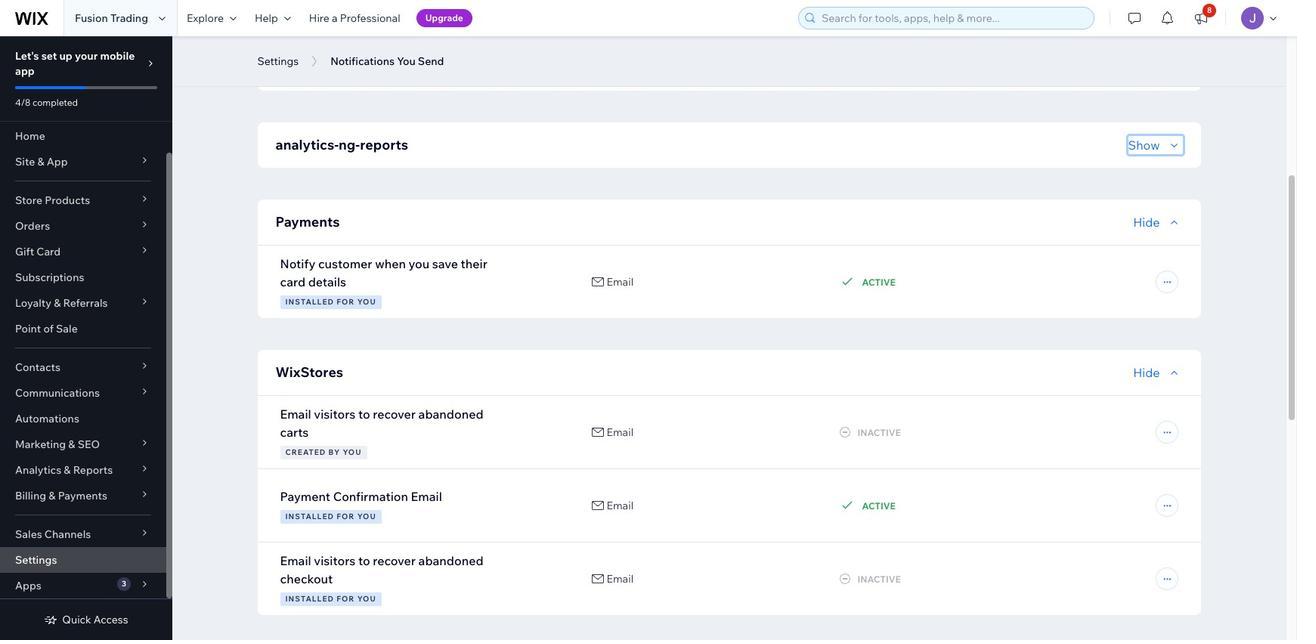 Task type: describe. For each thing, give the bounding box(es) containing it.
hire a professional link
[[300, 0, 410, 36]]

you
[[409, 256, 430, 271]]

your
[[75, 49, 98, 63]]

8
[[1208, 5, 1212, 15]]

hide for payments
[[1134, 215, 1160, 230]]

you inside the notify customer when you save their card details installed for you
[[357, 297, 376, 307]]

notify
[[280, 256, 316, 271]]

reports
[[360, 136, 408, 154]]

card
[[280, 275, 306, 290]]

sale
[[56, 322, 78, 336]]

ng-
[[339, 136, 360, 154]]

analytics & reports button
[[0, 458, 166, 483]]

site & app button
[[0, 149, 166, 175]]

email inside payment confirmation email installed for you
[[411, 489, 442, 504]]

Search for tools, apps, help & more... field
[[817, 8, 1090, 29]]

billing
[[15, 489, 46, 503]]

subscriptions
[[15, 271, 84, 284]]

show button
[[1129, 136, 1183, 154]]

up
[[59, 49, 72, 63]]

referrals
[[63, 296, 108, 310]]

let's
[[15, 49, 39, 63]]

you
[[397, 54, 416, 68]]

when
[[375, 256, 406, 271]]

quick
[[62, 613, 91, 627]]

you inside email visitors to recover abandoned checkout installed for you
[[357, 594, 376, 604]]

notifications you send button
[[323, 50, 452, 73]]

wix
[[276, 59, 301, 76]]

site & app
[[15, 155, 68, 169]]

store products
[[15, 194, 90, 207]]

you inside payment confirmation email installed for you
[[357, 512, 376, 522]]

3
[[122, 579, 126, 589]]

& for billing
[[49, 489, 56, 503]]

app
[[47, 155, 68, 169]]

customer
[[318, 256, 372, 271]]

checkout
[[280, 572, 333, 587]]

quick access button
[[44, 613, 128, 627]]

loyalty & referrals
[[15, 296, 108, 310]]

orders button
[[0, 213, 166, 239]]

upgrade
[[425, 12, 463, 23]]

marketing
[[15, 438, 66, 451]]

store products button
[[0, 188, 166, 213]]

analytics inside popup button
[[15, 464, 61, 477]]

channels
[[44, 528, 91, 541]]

home link
[[0, 123, 166, 149]]

hide button for payments
[[1134, 213, 1183, 231]]

by
[[329, 448, 340, 458]]

loyalty & referrals button
[[0, 290, 166, 316]]

notifications
[[331, 54, 395, 68]]

gift card button
[[0, 239, 166, 265]]

email inside email visitors to recover abandoned carts created by you
[[280, 407, 311, 422]]

let's set up your mobile app
[[15, 49, 135, 78]]

for inside the notify customer when you save their card details installed for you
[[337, 297, 355, 307]]

carts
[[280, 425, 309, 440]]

subscriptions link
[[0, 265, 166, 290]]

& for site
[[37, 155, 44, 169]]

inactive for email visitors to recover abandoned checkout
[[858, 574, 901, 585]]

settings link
[[0, 548, 166, 573]]

trading
[[110, 11, 148, 25]]

to for checkout
[[358, 554, 370, 569]]

orders
[[15, 219, 50, 233]]

app
[[15, 64, 35, 78]]

recover for checkout
[[373, 554, 416, 569]]

to for carts
[[358, 407, 370, 422]]

settings for settings link
[[15, 554, 57, 567]]

mobile
[[100, 49, 135, 63]]

contacts
[[15, 361, 60, 374]]

communications button
[[0, 380, 166, 406]]

upgrade button
[[416, 9, 473, 27]]

seo
[[78, 438, 100, 451]]

professional
[[340, 11, 401, 25]]

analytics & reports
[[15, 464, 113, 477]]

wix analytics 2.0
[[276, 59, 388, 76]]

automations link
[[0, 406, 166, 432]]

0 vertical spatial payments
[[276, 213, 340, 231]]

for inside payment confirmation email installed for you
[[337, 512, 355, 522]]

reports
[[73, 464, 113, 477]]

home
[[15, 129, 45, 143]]

settings for settings button
[[257, 54, 299, 68]]

point
[[15, 322, 41, 336]]

visitors for carts
[[314, 407, 356, 422]]

access
[[94, 613, 128, 627]]

contacts button
[[0, 355, 166, 380]]

& for marketing
[[68, 438, 75, 451]]

email visitors to recover abandoned carts created by you
[[280, 407, 484, 458]]

analytics-
[[276, 136, 339, 154]]

created
[[285, 448, 326, 458]]

billing & payments
[[15, 489, 107, 503]]

point of sale link
[[0, 316, 166, 342]]



Task type: vqa. For each thing, say whether or not it's contained in the screenshot.
the rightmost Analytics
yes



Task type: locate. For each thing, give the bounding box(es) containing it.
installed down card
[[285, 297, 334, 307]]

recover inside email visitors to recover abandoned checkout installed for you
[[373, 554, 416, 569]]

settings down sales
[[15, 554, 57, 567]]

1 installed from the top
[[285, 297, 334, 307]]

1 vertical spatial for
[[337, 512, 355, 522]]

automations
[[15, 412, 79, 426]]

0 vertical spatial hide button
[[1134, 213, 1183, 231]]

sales channels
[[15, 528, 91, 541]]

2 hide from the top
[[1134, 365, 1160, 380]]

installed inside payment confirmation email installed for you
[[285, 512, 334, 522]]

hide button for wixstores
[[1134, 364, 1183, 382]]

1 vertical spatial abandoned
[[419, 554, 484, 569]]

2 installed from the top
[[285, 512, 334, 522]]

& left reports on the left bottom of the page
[[64, 464, 71, 477]]

2 inactive from the top
[[858, 574, 901, 585]]

marketing & seo
[[15, 438, 100, 451]]

2 abandoned from the top
[[419, 554, 484, 569]]

hide
[[1134, 215, 1160, 230], [1134, 365, 1160, 380]]

1 horizontal spatial analytics
[[304, 59, 365, 76]]

1 active from the top
[[862, 276, 896, 288]]

analytics left 2.0
[[304, 59, 365, 76]]

apps
[[15, 579, 41, 593]]

& right loyalty
[[54, 296, 61, 310]]

1 vertical spatial hide button
[[1134, 364, 1183, 382]]

installed
[[285, 297, 334, 307], [285, 512, 334, 522], [285, 594, 334, 604]]

1 vertical spatial to
[[358, 554, 370, 569]]

&
[[37, 155, 44, 169], [54, 296, 61, 310], [68, 438, 75, 451], [64, 464, 71, 477], [49, 489, 56, 503]]

sidebar element
[[0, 36, 172, 641]]

0 vertical spatial settings
[[257, 54, 299, 68]]

1 vertical spatial installed
[[285, 512, 334, 522]]

to inside email visitors to recover abandoned carts created by you
[[358, 407, 370, 422]]

fusion trading
[[75, 11, 148, 25]]

1 for from the top
[[337, 297, 355, 307]]

1 vertical spatial recover
[[373, 554, 416, 569]]

set
[[41, 49, 57, 63]]

1 vertical spatial settings
[[15, 554, 57, 567]]

notifications you send
[[331, 54, 444, 68]]

1 vertical spatial active
[[862, 500, 896, 512]]

1 vertical spatial inactive
[[858, 574, 901, 585]]

1 horizontal spatial payments
[[276, 213, 340, 231]]

4/8 completed
[[15, 97, 78, 108]]

1 hide from the top
[[1134, 215, 1160, 230]]

to
[[358, 407, 370, 422], [358, 554, 370, 569]]

installed down checkout
[[285, 594, 334, 604]]

analytics-ng-reports
[[276, 136, 408, 154]]

active for payment confirmation email
[[862, 500, 896, 512]]

installed inside the notify customer when you save their card details installed for you
[[285, 297, 334, 307]]

8 button
[[1185, 0, 1218, 36]]

0 horizontal spatial payments
[[58, 489, 107, 503]]

of
[[43, 322, 54, 336]]

visitors up by
[[314, 407, 356, 422]]

0 vertical spatial inactive
[[858, 427, 901, 438]]

1 vertical spatial hide
[[1134, 365, 1160, 380]]

inactive
[[858, 427, 901, 438], [858, 574, 901, 585]]

payments down the analytics & reports popup button on the left bottom of page
[[58, 489, 107, 503]]

fusion
[[75, 11, 108, 25]]

0 vertical spatial recover
[[373, 407, 416, 422]]

analytics down marketing
[[15, 464, 61, 477]]

2 active from the top
[[862, 500, 896, 512]]

send
[[418, 54, 444, 68]]

visitors for checkout
[[314, 554, 356, 569]]

their
[[461, 256, 488, 271]]

site
[[15, 155, 35, 169]]

for inside email visitors to recover abandoned checkout installed for you
[[337, 594, 355, 604]]

explore
[[187, 11, 224, 25]]

to inside email visitors to recover abandoned checkout installed for you
[[358, 554, 370, 569]]

visitors inside email visitors to recover abandoned carts created by you
[[314, 407, 356, 422]]

installed inside email visitors to recover abandoned checkout installed for you
[[285, 594, 334, 604]]

completed
[[32, 97, 78, 108]]

& right site
[[37, 155, 44, 169]]

3 for from the top
[[337, 594, 355, 604]]

sales
[[15, 528, 42, 541]]

hide for wixstores
[[1134, 365, 1160, 380]]

2 hide button from the top
[[1134, 364, 1183, 382]]

0 vertical spatial hide
[[1134, 215, 1160, 230]]

hire a professional
[[309, 11, 401, 25]]

payments
[[276, 213, 340, 231], [58, 489, 107, 503]]

0 vertical spatial active
[[862, 276, 896, 288]]

you inside email visitors to recover abandoned carts created by you
[[343, 448, 362, 458]]

abandoned inside email visitors to recover abandoned carts created by you
[[419, 407, 484, 422]]

inactive for email visitors to recover abandoned carts
[[858, 427, 901, 438]]

1 vertical spatial analytics
[[15, 464, 61, 477]]

3 installed from the top
[[285, 594, 334, 604]]

2 recover from the top
[[373, 554, 416, 569]]

settings button
[[250, 50, 306, 73]]

4/8
[[15, 97, 30, 108]]

& left seo
[[68, 438, 75, 451]]

card
[[37, 245, 61, 259]]

1 visitors from the top
[[314, 407, 356, 422]]

2 to from the top
[[358, 554, 370, 569]]

0 vertical spatial for
[[337, 297, 355, 307]]

1 horizontal spatial settings
[[257, 54, 299, 68]]

email visitors to recover abandoned checkout installed for you
[[280, 554, 484, 604]]

settings down the help button
[[257, 54, 299, 68]]

hire
[[309, 11, 330, 25]]

& inside popup button
[[68, 438, 75, 451]]

details
[[308, 275, 346, 290]]

settings inside button
[[257, 54, 299, 68]]

products
[[45, 194, 90, 207]]

gift card
[[15, 245, 61, 259]]

billing & payments button
[[0, 483, 166, 509]]

1 hide button from the top
[[1134, 213, 1183, 231]]

abandoned inside email visitors to recover abandoned checkout installed for you
[[419, 554, 484, 569]]

2 visitors from the top
[[314, 554, 356, 569]]

0 vertical spatial visitors
[[314, 407, 356, 422]]

show
[[1129, 138, 1160, 153]]

abandoned for email visitors to recover abandoned carts
[[419, 407, 484, 422]]

abandoned
[[419, 407, 484, 422], [419, 554, 484, 569]]

1 vertical spatial visitors
[[314, 554, 356, 569]]

2.0
[[368, 59, 388, 76]]

email
[[607, 275, 634, 289], [280, 407, 311, 422], [607, 426, 634, 439], [411, 489, 442, 504], [607, 499, 634, 513], [280, 554, 311, 569], [607, 572, 634, 586]]

active for notify customer when you save their card details
[[862, 276, 896, 288]]

sales channels button
[[0, 522, 166, 548]]

email inside email visitors to recover abandoned checkout installed for you
[[280, 554, 311, 569]]

0 vertical spatial to
[[358, 407, 370, 422]]

confirmation
[[333, 489, 408, 504]]

recover inside email visitors to recover abandoned carts created by you
[[373, 407, 416, 422]]

notify customer when you save their card details installed for you
[[280, 256, 488, 307]]

gift
[[15, 245, 34, 259]]

visitors inside email visitors to recover abandoned checkout installed for you
[[314, 554, 356, 569]]

& right "billing"
[[49, 489, 56, 503]]

visitors up checkout
[[314, 554, 356, 569]]

2 for from the top
[[337, 512, 355, 522]]

1 inactive from the top
[[858, 427, 901, 438]]

settings
[[257, 54, 299, 68], [15, 554, 57, 567]]

recover for carts
[[373, 407, 416, 422]]

0 horizontal spatial analytics
[[15, 464, 61, 477]]

1 abandoned from the top
[[419, 407, 484, 422]]

& for analytics
[[64, 464, 71, 477]]

0 vertical spatial abandoned
[[419, 407, 484, 422]]

quick access
[[62, 613, 128, 627]]

& inside dropdown button
[[54, 296, 61, 310]]

abandoned for email visitors to recover abandoned checkout
[[419, 554, 484, 569]]

payment
[[280, 489, 331, 504]]

payments up notify
[[276, 213, 340, 231]]

1 vertical spatial payments
[[58, 489, 107, 503]]

2 vertical spatial for
[[337, 594, 355, 604]]

a
[[332, 11, 338, 25]]

save
[[432, 256, 458, 271]]

1 to from the top
[[358, 407, 370, 422]]

installed down payment
[[285, 512, 334, 522]]

settings inside sidebar element
[[15, 554, 57, 567]]

& for loyalty
[[54, 296, 61, 310]]

1 recover from the top
[[373, 407, 416, 422]]

loyalty
[[15, 296, 51, 310]]

0 vertical spatial analytics
[[304, 59, 365, 76]]

help button
[[246, 0, 300, 36]]

2 vertical spatial installed
[[285, 594, 334, 604]]

payments inside popup button
[[58, 489, 107, 503]]

0 horizontal spatial settings
[[15, 554, 57, 567]]

communications
[[15, 386, 100, 400]]

store
[[15, 194, 42, 207]]

0 vertical spatial installed
[[285, 297, 334, 307]]

help
[[255, 11, 278, 25]]

point of sale
[[15, 322, 78, 336]]

recover
[[373, 407, 416, 422], [373, 554, 416, 569]]

marketing & seo button
[[0, 432, 166, 458]]

payment confirmation email installed for you
[[280, 489, 442, 522]]



